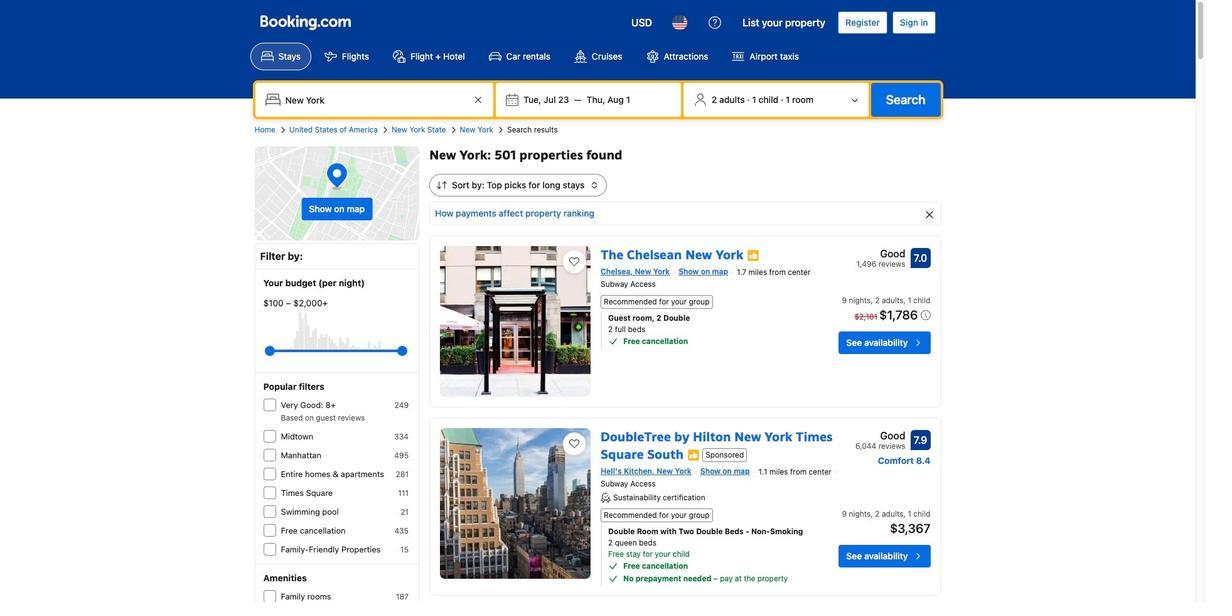 Task type: vqa. For each thing, say whether or not it's contained in the screenshot.
This property is part of our Preferred Partner Program. It's committed to providing excellent service and good value. It'll pay us a higher commission if you make a booking. image
yes



Task type: locate. For each thing, give the bounding box(es) containing it.
this property is part of our preferred partner program. it's committed to providing excellent service and good value. it'll pay us a higher commission if you make a booking. image
[[747, 249, 760, 262], [688, 449, 700, 461], [688, 449, 700, 461]]

group
[[270, 341, 403, 361]]

doubletree by hilton new york times square south image
[[440, 428, 591, 579]]

the chelsean new york image
[[440, 246, 591, 397]]



Task type: describe. For each thing, give the bounding box(es) containing it.
booking.com image
[[260, 15, 351, 30]]

this property is part of our preferred partner program. it's committed to providing excellent service and good value. it'll pay us a higher commission if you make a booking. image
[[747, 249, 760, 262]]

this property is part of our preferred partner program. it's committed to providing excellent service and good value. it'll pay us a higher commission if you make a booking. image for doubletree by hilton new york times square south image
[[688, 449, 700, 461]]

this property is part of our preferred partner program. it's committed to providing excellent service and good value. it'll pay us a higher commission if you make a booking. image for the chelsean new york image at the left
[[747, 249, 760, 262]]

search results updated. new york: 501 properties found. element
[[430, 146, 942, 164]]

Where are you going? field
[[280, 89, 471, 111]]



